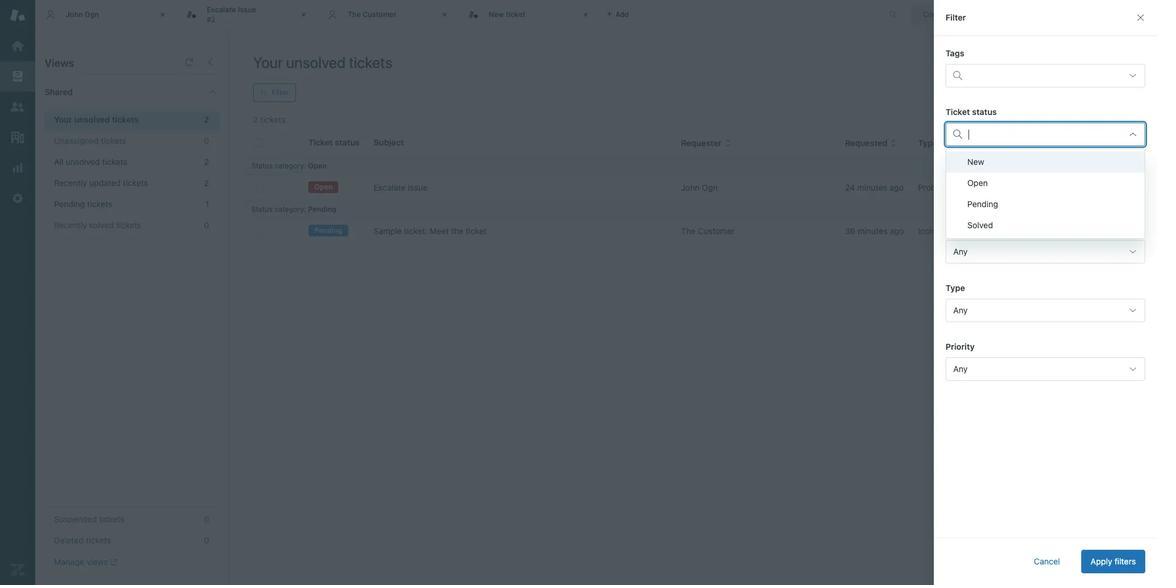 Task type: locate. For each thing, give the bounding box(es) containing it.
0 vertical spatial issue
[[238, 5, 256, 14]]

unsolved
[[286, 53, 346, 71], [74, 115, 110, 125], [66, 157, 100, 167]]

1 vertical spatial ago
[[890, 226, 904, 236]]

2
[[204, 115, 209, 125], [204, 157, 209, 167], [204, 178, 209, 188]]

escalate inside escalate issue #2
[[207, 5, 236, 14]]

issue
[[238, 5, 256, 14], [408, 183, 428, 193]]

the customer tab
[[317, 0, 458, 29]]

0 vertical spatial type
[[919, 138, 938, 148]]

0
[[204, 136, 209, 146], [204, 220, 209, 230], [204, 515, 209, 525], [204, 536, 209, 546]]

1 vertical spatial unsolved
[[74, 115, 110, 125]]

1 horizontal spatial escalate
[[374, 183, 406, 193]]

sample ticket: meet the ticket
[[374, 226, 487, 236]]

1 horizontal spatial your
[[253, 53, 283, 71]]

all unsolved tickets
[[54, 157, 127, 167]]

escalate for escalate issue #2
[[207, 5, 236, 14]]

2 0 from the top
[[204, 220, 209, 230]]

2 vertical spatial any field
[[946, 358, 1146, 381]]

0 vertical spatial requester
[[681, 138, 722, 148]]

1 horizontal spatial john ogn
[[681, 183, 718, 193]]

1 vertical spatial john ogn
[[681, 183, 718, 193]]

0 vertical spatial ogn
[[85, 10, 99, 19]]

tab
[[176, 0, 317, 29]]

the
[[348, 10, 361, 19], [681, 226, 696, 236]]

subject
[[374, 138, 404, 147]]

views image
[[10, 69, 25, 84]]

2 vertical spatial any
[[954, 364, 968, 374]]

2 recently from the top
[[54, 220, 87, 230]]

priority
[[1029, 138, 1058, 148], [946, 342, 975, 352]]

1 vertical spatial escalate
[[374, 183, 406, 193]]

1 horizontal spatial requester
[[946, 166, 987, 176]]

tickets down the customer 'tab'
[[349, 53, 393, 71]]

1 horizontal spatial ticket
[[506, 10, 526, 19]]

1 vertical spatial filter
[[272, 88, 289, 97]]

1 status from the top
[[252, 162, 273, 170]]

unassigned tickets
[[54, 136, 126, 146]]

0 horizontal spatial your unsolved tickets
[[54, 115, 139, 125]]

Ticket status field
[[969, 125, 1121, 144]]

1 vertical spatial status
[[252, 205, 273, 214]]

request
[[946, 224, 979, 234]]

filter inside the "filter" button
[[272, 88, 289, 97]]

1 horizontal spatial type
[[946, 283, 966, 293]]

1 vertical spatial recently
[[54, 220, 87, 230]]

1 vertical spatial 2
[[204, 157, 209, 167]]

sample ticket: meet the ticket link
[[374, 226, 487, 237]]

recently down pending tickets
[[54, 220, 87, 230]]

1 horizontal spatial ogn
[[702, 183, 718, 193]]

1 any field from the top
[[946, 240, 1146, 264]]

your unsolved tickets
[[253, 53, 393, 71], [54, 115, 139, 125]]

0 vertical spatial priority
[[1029, 138, 1058, 148]]

0 vertical spatial unsolved
[[286, 53, 346, 71]]

problem
[[919, 183, 950, 193]]

status category: open
[[252, 162, 327, 170]]

(opens in a new tab) image
[[108, 560, 117, 567]]

minutes right 24
[[858, 183, 888, 193]]

your
[[253, 53, 283, 71], [54, 115, 72, 125]]

status down status category: open
[[252, 205, 273, 214]]

2 row from the top
[[244, 219, 1149, 244]]

close image
[[157, 9, 169, 21], [298, 9, 310, 21], [439, 9, 451, 21], [580, 9, 592, 21]]

john down requester "button"
[[681, 183, 700, 193]]

category: for pending
[[275, 205, 306, 214]]

0 vertical spatial row
[[244, 176, 1149, 200]]

0 vertical spatial john
[[66, 10, 83, 19]]

0 vertical spatial new
[[489, 10, 504, 19]]

2 minutes from the top
[[858, 226, 888, 236]]

3 close image from the left
[[439, 9, 451, 21]]

2 any from the top
[[954, 306, 968, 316]]

main element
[[0, 0, 35, 586]]

1 category: from the top
[[275, 162, 306, 170]]

refresh views pane image
[[185, 58, 194, 67]]

escalate for escalate issue
[[374, 183, 406, 193]]

reporting image
[[10, 160, 25, 176]]

requester
[[681, 138, 722, 148], [946, 166, 987, 176]]

0 vertical spatial category:
[[275, 162, 306, 170]]

organizations image
[[10, 130, 25, 145]]

tickets up all unsolved tickets
[[101, 136, 126, 146]]

incident
[[919, 226, 949, 236]]

escalate up sample
[[374, 183, 406, 193]]

close image for the customer
[[439, 9, 451, 21]]

3 0 from the top
[[204, 515, 209, 525]]

ago left "incident"
[[890, 226, 904, 236]]

0 horizontal spatial escalate
[[207, 5, 236, 14]]

unsolved up the "filter" button
[[286, 53, 346, 71]]

date
[[981, 224, 998, 234]]

recently down all
[[54, 178, 87, 188]]

0 vertical spatial any field
[[946, 240, 1146, 264]]

close drawer image
[[1137, 13, 1146, 22]]

pending tickets
[[54, 199, 112, 209]]

pending inside ticket status list box
[[968, 199, 999, 209]]

0 horizontal spatial requester
[[681, 138, 722, 148]]

unsolved down unassigned
[[66, 157, 100, 167]]

new ticket tab
[[458, 0, 599, 29]]

3 any from the top
[[954, 364, 968, 374]]

1 row from the top
[[244, 176, 1149, 200]]

your up the "filter" button
[[253, 53, 283, 71]]

1 vertical spatial any
[[954, 306, 968, 316]]

4 0 from the top
[[204, 536, 209, 546]]

new inside tab
[[489, 10, 504, 19]]

customer
[[363, 10, 397, 19], [698, 226, 735, 236]]

issue inside escalate issue #2
[[238, 5, 256, 14]]

filter dialog
[[934, 0, 1158, 586]]

0 vertical spatial any
[[954, 247, 968, 257]]

close image inside the customer 'tab'
[[439, 9, 451, 21]]

recently solved tickets
[[54, 220, 141, 230]]

priority button
[[1029, 138, 1067, 149]]

suspended
[[54, 515, 97, 525]]

pending
[[54, 199, 85, 209], [968, 199, 999, 209], [308, 205, 336, 214], [314, 226, 343, 235]]

2 vertical spatial 2
[[204, 178, 209, 188]]

tickets up 'updated'
[[102, 157, 127, 167]]

pending up solved
[[968, 199, 999, 209]]

apply filters
[[1091, 557, 1137, 567]]

1 horizontal spatial issue
[[408, 183, 428, 193]]

the customer
[[348, 10, 397, 19], [681, 226, 735, 236]]

john ogn up 'views'
[[66, 10, 99, 19]]

deleted tickets
[[54, 536, 111, 546]]

requested button
[[846, 138, 897, 149]]

0 vertical spatial ticket
[[506, 10, 526, 19]]

1 vertical spatial john
[[681, 183, 700, 193]]

recently
[[54, 178, 87, 188], [54, 220, 87, 230]]

2 any field from the top
[[946, 299, 1146, 323]]

0 horizontal spatial new
[[489, 10, 504, 19]]

1 horizontal spatial your unsolved tickets
[[253, 53, 393, 71]]

category: up the status category: pending
[[275, 162, 306, 170]]

close image inside john ogn tab
[[157, 9, 169, 21]]

ticket status element
[[946, 123, 1146, 146]]

any
[[954, 247, 968, 257], [954, 306, 968, 316], [954, 364, 968, 374]]

0 horizontal spatial the customer
[[348, 10, 397, 19]]

0 horizontal spatial john
[[66, 10, 83, 19]]

apply filters button
[[1082, 551, 1146, 574]]

tickets up deleted tickets
[[99, 515, 124, 525]]

36 minutes ago
[[846, 226, 904, 236]]

0 vertical spatial your unsolved tickets
[[253, 53, 393, 71]]

pending inside row
[[314, 226, 343, 235]]

shared button
[[35, 75, 196, 110]]

minutes right 36
[[858, 226, 888, 236]]

any for request date
[[954, 247, 968, 257]]

1 vertical spatial requester
[[946, 166, 987, 176]]

ticket
[[506, 10, 526, 19], [466, 226, 487, 236]]

0 horizontal spatial ticket
[[466, 226, 487, 236]]

new
[[489, 10, 504, 19], [968, 157, 985, 167]]

0 vertical spatial the customer
[[348, 10, 397, 19]]

1 vertical spatial any field
[[946, 299, 1146, 323]]

pending down the status category: pending
[[314, 226, 343, 235]]

0 vertical spatial minutes
[[858, 183, 888, 193]]

1 minutes from the top
[[858, 183, 888, 193]]

1 horizontal spatial customer
[[698, 226, 735, 236]]

unassigned
[[54, 136, 99, 146]]

conversations button
[[911, 5, 998, 24]]

1 vertical spatial issue
[[408, 183, 428, 193]]

tickets
[[349, 53, 393, 71], [112, 115, 139, 125], [101, 136, 126, 146], [102, 157, 127, 167], [123, 178, 148, 188], [87, 199, 112, 209], [116, 220, 141, 230], [99, 515, 124, 525], [86, 536, 111, 546]]

ticket status
[[946, 107, 997, 117]]

0 horizontal spatial type
[[919, 138, 938, 148]]

escalate issue
[[374, 183, 428, 193]]

category:
[[275, 162, 306, 170], [275, 205, 306, 214]]

shared
[[45, 87, 73, 97]]

close image for john ogn
[[157, 9, 169, 21]]

john up 'views'
[[66, 10, 83, 19]]

0 horizontal spatial your
[[54, 115, 72, 125]]

1 vertical spatial customer
[[698, 226, 735, 236]]

0 horizontal spatial the
[[348, 10, 361, 19]]

1 horizontal spatial filter
[[946, 12, 966, 22]]

john
[[66, 10, 83, 19], [681, 183, 700, 193]]

1 vertical spatial type
[[946, 283, 966, 293]]

2 status from the top
[[252, 205, 273, 214]]

suspended tickets
[[54, 515, 124, 525]]

0 horizontal spatial ogn
[[85, 10, 99, 19]]

tabs tab list
[[35, 0, 877, 29]]

minutes for 24
[[858, 183, 888, 193]]

type
[[919, 138, 938, 148], [946, 283, 966, 293]]

all
[[54, 157, 64, 167]]

new for new ticket
[[489, 10, 504, 19]]

type button
[[919, 138, 947, 149]]

1 any from the top
[[954, 247, 968, 257]]

1 vertical spatial row
[[244, 219, 1149, 244]]

0 vertical spatial the
[[348, 10, 361, 19]]

normal
[[1029, 226, 1056, 236]]

admin image
[[10, 191, 25, 206]]

2 category: from the top
[[275, 205, 306, 214]]

escalate inside row
[[374, 183, 406, 193]]

priority inside button
[[1029, 138, 1058, 148]]

requester inside filter dialog
[[946, 166, 987, 176]]

0 vertical spatial 2
[[204, 115, 209, 125]]

minutes
[[858, 183, 888, 193], [858, 226, 888, 236]]

close image inside new ticket tab
[[580, 9, 592, 21]]

3 any field from the top
[[946, 358, 1146, 381]]

1 0 from the top
[[204, 136, 209, 146]]

zendesk image
[[10, 563, 25, 578]]

1 vertical spatial your
[[54, 115, 72, 125]]

0 vertical spatial john ogn
[[66, 10, 99, 19]]

0 vertical spatial status
[[252, 162, 273, 170]]

3 2 from the top
[[204, 178, 209, 188]]

1 vertical spatial minutes
[[858, 226, 888, 236]]

Any field
[[946, 240, 1146, 264], [946, 299, 1146, 323], [946, 358, 1146, 381]]

0 vertical spatial customer
[[363, 10, 397, 19]]

ogn
[[85, 10, 99, 19], [702, 183, 718, 193]]

your unsolved tickets up the "filter" button
[[253, 53, 393, 71]]

row
[[244, 176, 1149, 200], [244, 219, 1149, 244]]

open inside ticket status list box
[[968, 178, 988, 188]]

0 horizontal spatial priority
[[946, 342, 975, 352]]

1 close image from the left
[[157, 9, 169, 21]]

0 vertical spatial ago
[[890, 183, 904, 193]]

category: down status category: open
[[275, 205, 306, 214]]

2 2 from the top
[[204, 157, 209, 167]]

1 vertical spatial ogn
[[702, 183, 718, 193]]

filter button
[[253, 83, 296, 102]]

ago for 36 minutes ago
[[890, 226, 904, 236]]

1 horizontal spatial the
[[681, 226, 696, 236]]

1
[[205, 199, 209, 209]]

4 close image from the left
[[580, 9, 592, 21]]

new inside ticket status list box
[[968, 157, 985, 167]]

your unsolved tickets up unassigned tickets
[[54, 115, 139, 125]]

ago left problem
[[890, 183, 904, 193]]

1 vertical spatial category:
[[275, 205, 306, 214]]

your up unassigned
[[54, 115, 72, 125]]

manage
[[54, 558, 84, 568]]

1 horizontal spatial the customer
[[681, 226, 735, 236]]

requester button
[[681, 138, 731, 149]]

1 vertical spatial priority
[[946, 342, 975, 352]]

escalate
[[207, 5, 236, 14], [374, 183, 406, 193]]

priority inside filter dialog
[[946, 342, 975, 352]]

recently updated tickets
[[54, 178, 148, 188]]

status up the status category: pending
[[252, 162, 273, 170]]

2 for all unsolved tickets
[[204, 157, 209, 167]]

new for new
[[968, 157, 985, 167]]

status category: pending
[[252, 205, 336, 214]]

1 vertical spatial new
[[968, 157, 985, 167]]

customer inside row
[[698, 226, 735, 236]]

0 vertical spatial recently
[[54, 178, 87, 188]]

open
[[308, 162, 327, 170], [968, 178, 988, 188], [314, 183, 333, 192]]

recently for recently updated tickets
[[54, 178, 87, 188]]

0 for unassigned tickets
[[204, 136, 209, 146]]

unsolved up unassigned tickets
[[74, 115, 110, 125]]

john inside tab
[[66, 10, 83, 19]]

0 vertical spatial escalate
[[207, 5, 236, 14]]

escalate issue #2
[[207, 5, 256, 24]]

1 2 from the top
[[204, 115, 209, 125]]

ogn inside tab
[[85, 10, 99, 19]]

tab containing escalate issue
[[176, 0, 317, 29]]

manage views
[[54, 558, 108, 568]]

escalate up #2
[[207, 5, 236, 14]]

1 horizontal spatial priority
[[1029, 138, 1058, 148]]

john ogn down requester "button"
[[681, 183, 718, 193]]

type inside filter dialog
[[946, 283, 966, 293]]

filter
[[946, 12, 966, 22], [272, 88, 289, 97]]

1 vertical spatial the
[[681, 226, 696, 236]]

tickets right solved at the top of the page
[[116, 220, 141, 230]]

1 vertical spatial ticket
[[466, 226, 487, 236]]

the customer inside 'tab'
[[348, 10, 397, 19]]

john ogn
[[66, 10, 99, 19], [681, 183, 718, 193]]

ticket inside new ticket tab
[[506, 10, 526, 19]]

0 horizontal spatial issue
[[238, 5, 256, 14]]

ago
[[890, 183, 904, 193], [890, 226, 904, 236]]

0 horizontal spatial john ogn
[[66, 10, 99, 19]]

0 vertical spatial filter
[[946, 12, 966, 22]]

any for type
[[954, 306, 968, 316]]

1 recently from the top
[[54, 178, 87, 188]]

0 horizontal spatial filter
[[272, 88, 289, 97]]

0 horizontal spatial customer
[[363, 10, 397, 19]]

1 vertical spatial your unsolved tickets
[[54, 115, 139, 125]]

1 horizontal spatial new
[[968, 157, 985, 167]]

shared heading
[[35, 75, 229, 110]]

updated
[[89, 178, 121, 188]]

tickets down recently updated tickets
[[87, 199, 112, 209]]

status
[[252, 162, 273, 170], [252, 205, 273, 214]]



Task type: describe. For each thing, give the bounding box(es) containing it.
issue for escalate issue #2
[[238, 5, 256, 14]]

solved
[[968, 220, 994, 230]]

0 vertical spatial your
[[253, 53, 283, 71]]

0 for suspended tickets
[[204, 515, 209, 525]]

conversations
[[924, 10, 971, 19]]

recently for recently solved tickets
[[54, 220, 87, 230]]

tickets right 'updated'
[[123, 178, 148, 188]]

requested
[[846, 138, 888, 148]]

2 vertical spatial unsolved
[[66, 157, 100, 167]]

deleted
[[54, 536, 84, 546]]

customer inside 'tab'
[[363, 10, 397, 19]]

meet
[[430, 226, 449, 236]]

2 for your unsolved tickets
[[204, 115, 209, 125]]

tickets down shared heading
[[112, 115, 139, 125]]

24 minutes ago
[[846, 183, 904, 193]]

filters
[[1115, 557, 1137, 567]]

status for status category: open
[[252, 162, 273, 170]]

close image for new ticket
[[580, 9, 592, 21]]

john ogn inside john ogn tab
[[66, 10, 99, 19]]

issue for escalate issue
[[408, 183, 428, 193]]

ticket
[[946, 107, 970, 117]]

escalate issue link
[[374, 182, 428, 194]]

manage views link
[[54, 558, 117, 568]]

1 vertical spatial the customer
[[681, 226, 735, 236]]

2 for recently updated tickets
[[204, 178, 209, 188]]

zendesk support image
[[10, 8, 25, 23]]

filter inside filter dialog
[[946, 12, 966, 22]]

get started image
[[10, 38, 25, 53]]

cancel
[[1034, 557, 1061, 567]]

pending down status category: open
[[308, 205, 336, 214]]

apply
[[1091, 557, 1113, 567]]

0 for recently solved tickets
[[204, 220, 209, 230]]

ticket inside row
[[466, 226, 487, 236]]

sample
[[374, 226, 402, 236]]

0 for deleted tickets
[[204, 536, 209, 546]]

request date
[[946, 224, 998, 234]]

new ticket
[[489, 10, 526, 19]]

any field for type
[[946, 299, 1146, 323]]

row containing escalate issue
[[244, 176, 1149, 200]]

tags element
[[946, 64, 1146, 88]]

ticket status list box
[[946, 149, 1146, 239]]

category: for open
[[275, 162, 306, 170]]

cancel button
[[1025, 551, 1070, 574]]

the inside 'tab'
[[348, 10, 361, 19]]

minutes for 36
[[858, 226, 888, 236]]

any field for request date
[[946, 240, 1146, 264]]

any field for priority
[[946, 358, 1146, 381]]

john ogn tab
[[35, 0, 176, 29]]

play
[[1108, 59, 1124, 69]]

pending up recently solved tickets
[[54, 199, 85, 209]]

views
[[45, 57, 74, 69]]

play button
[[1084, 53, 1134, 76]]

ago for 24 minutes ago
[[890, 183, 904, 193]]

tags
[[946, 48, 965, 58]]

customers image
[[10, 99, 25, 115]]

hide panel views image
[[206, 58, 215, 67]]

#2
[[207, 15, 216, 24]]

the
[[451, 226, 464, 236]]

solved
[[89, 220, 114, 230]]

open inside row
[[314, 183, 333, 192]]

any for priority
[[954, 364, 968, 374]]

type inside type button
[[919, 138, 938, 148]]

ticket:
[[404, 226, 428, 236]]

2 close image from the left
[[298, 9, 310, 21]]

status
[[973, 107, 997, 117]]

24
[[846, 183, 855, 193]]

views
[[87, 558, 108, 568]]

requester inside "button"
[[681, 138, 722, 148]]

row containing sample ticket: meet the ticket
[[244, 219, 1149, 244]]

1 horizontal spatial john
[[681, 183, 700, 193]]

tickets up views
[[86, 536, 111, 546]]

status for status category: pending
[[252, 205, 273, 214]]

36
[[846, 226, 856, 236]]



Task type: vqa. For each thing, say whether or not it's contained in the screenshot.


